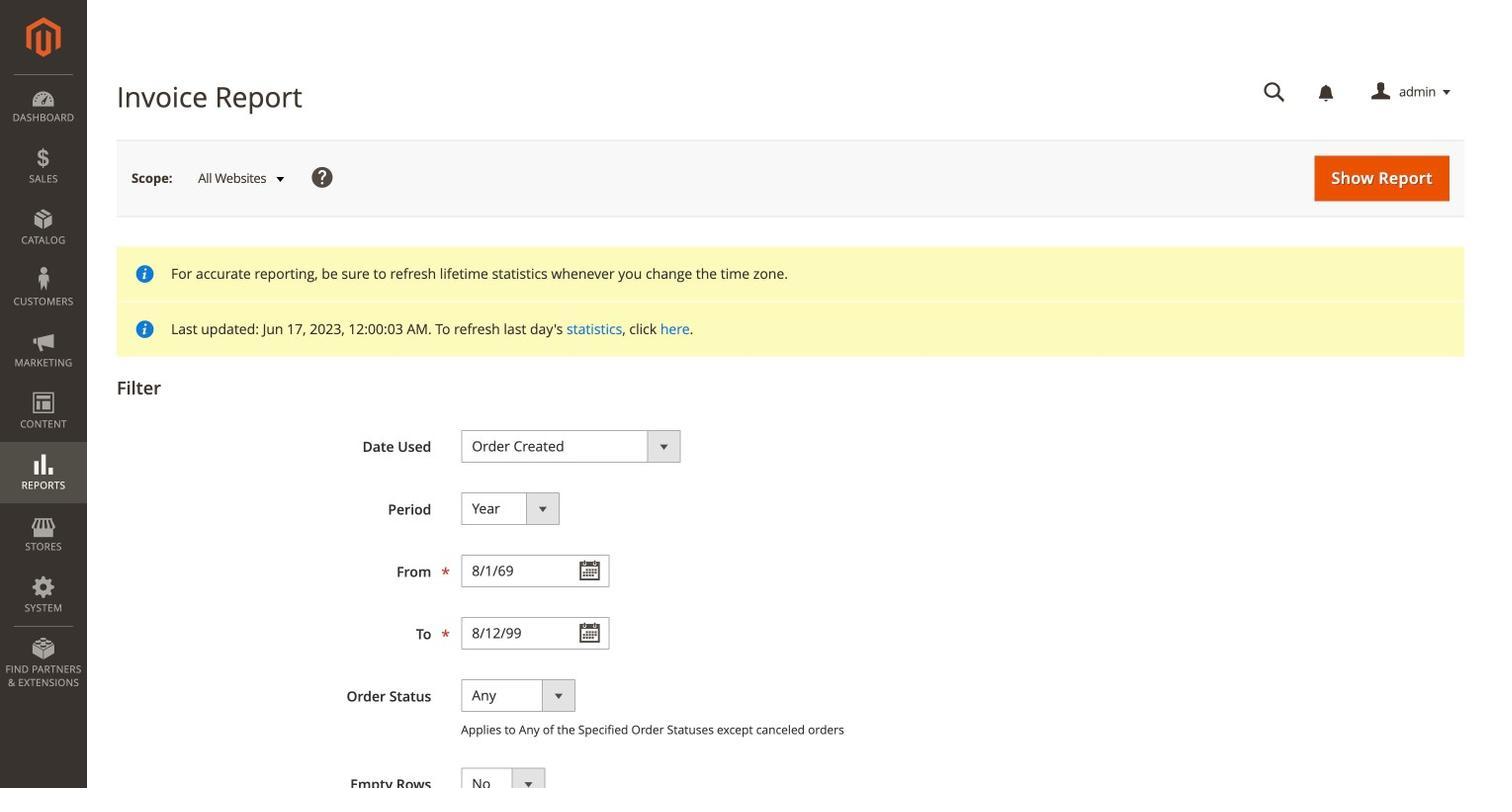Task type: locate. For each thing, give the bounding box(es) containing it.
None text field
[[1250, 75, 1299, 110], [461, 555, 609, 587], [461, 617, 609, 650], [1250, 75, 1299, 110], [461, 555, 609, 587], [461, 617, 609, 650]]

menu bar
[[0, 74, 87, 699]]



Task type: describe. For each thing, give the bounding box(es) containing it.
magento admin panel image
[[26, 17, 61, 57]]



